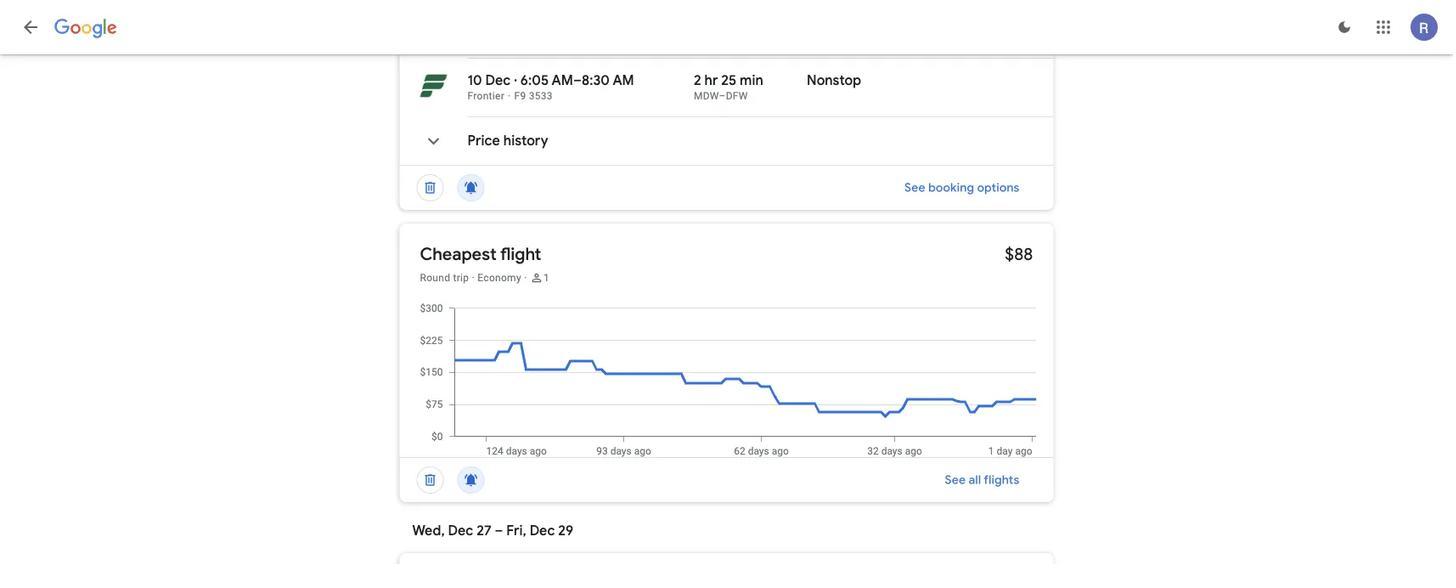 Task type: vqa. For each thing, say whether or not it's contained in the screenshot.
100 ft
no



Task type: describe. For each thing, give the bounding box(es) containing it.
go back image
[[20, 17, 41, 37]]

see for see booking options
[[905, 180, 926, 195]]

all
[[969, 472, 982, 488]]

25
[[722, 72, 737, 89]]

see for see all flights
[[945, 472, 966, 488]]

dec for 10
[[486, 72, 511, 89]]

1 am from the left
[[552, 72, 574, 89]]

8:30
[[582, 72, 610, 89]]

– inside 2 hr 25 min mdw – dfw
[[719, 90, 726, 102]]

2 price history graph image from the top
[[413, 302, 1054, 457]]

cheapest flight
[[420, 243, 542, 265]]

airline logo image
[[420, 72, 447, 99]]

f9
[[514, 90, 526, 102]]

2
[[694, 72, 702, 89]]

see booking options
[[905, 180, 1020, 195]]

wed, dec 27 – fri, dec 29
[[413, 522, 574, 540]]

$88
[[1005, 243, 1034, 265]]

round
[[420, 272, 451, 284]]

27
[[477, 522, 492, 540]]

mdw
[[694, 90, 719, 102]]

10
[[468, 72, 482, 89]]

0 horizontal spatial –
[[495, 522, 503, 540]]

fri,
[[507, 522, 527, 540]]

29
[[559, 522, 574, 540]]

3533
[[529, 90, 553, 102]]

round trip economy
[[420, 272, 522, 284]]

disable email notifications for solution, round trip from dallas to chicago.thu, dec 7 – sun, dec 10 image
[[451, 167, 492, 208]]

flight
[[500, 243, 542, 265]]

6:05
[[521, 72, 549, 89]]

nonstop
[[807, 72, 862, 89]]

1
[[544, 272, 550, 284]]

economy
[[478, 272, 522, 284]]

dfw
[[726, 90, 748, 102]]

change appearance image
[[1325, 7, 1366, 48]]



Task type: locate. For each thing, give the bounding box(es) containing it.
0 vertical spatial price history graph image
[[413, 121, 454, 161]]

2 vertical spatial –
[[495, 522, 503, 540]]

price history graph application
[[413, 302, 1054, 457]]

remove saved flight, round trip from dallas to chicago.thu, dec 7 – sun, dec 10 image up wed,
[[410, 460, 451, 500]]

– right 27
[[495, 522, 503, 540]]

1 vertical spatial price history graph image
[[413, 302, 1054, 457]]

see all flights
[[945, 472, 1020, 488]]

dec left 29
[[530, 522, 555, 540]]

1 horizontal spatial dec
[[486, 72, 511, 89]]

–
[[574, 72, 582, 89], [719, 90, 726, 102], [495, 522, 503, 540]]

1 horizontal spatial see
[[945, 472, 966, 488]]

0 vertical spatial see
[[905, 180, 926, 195]]

0 horizontal spatial am
[[552, 72, 574, 89]]

remove saved flight, round trip from dallas to chicago.thu, dec 7 – sun, dec 10 image for see all flights
[[410, 460, 451, 500]]

price history
[[468, 132, 548, 150]]

– down 25
[[719, 90, 726, 102]]

1 horizontal spatial am
[[613, 72, 635, 89]]

1 vertical spatial see
[[945, 472, 966, 488]]

options
[[978, 180, 1020, 195]]

0 vertical spatial –
[[574, 72, 582, 89]]

88 US dollars text field
[[1005, 243, 1034, 265]]

frontier
[[468, 90, 505, 102]]

see
[[905, 180, 926, 195], [945, 472, 966, 488]]

see left booking
[[905, 180, 926, 195]]

0 horizontal spatial see
[[905, 180, 926, 195]]

1 price history graph image from the top
[[413, 121, 454, 161]]

am up 3533
[[552, 72, 574, 89]]

2 am from the left
[[613, 72, 635, 89]]

2 remove saved flight, round trip from dallas to chicago.thu, dec 7 – sun, dec 10 image from the top
[[410, 460, 451, 500]]

disable email notifications for solution, round trip from dallas to chicago.thu, dec 7 – sun, dec 10 image
[[451, 460, 492, 500]]

2 hr 25 min mdw – dfw
[[694, 72, 764, 102]]

1 remove saved flight, round trip from dallas to chicago.thu, dec 7 – sun, dec 10 image from the top
[[410, 167, 451, 208]]

cheapest
[[420, 243, 497, 265]]

1 vertical spatial –
[[719, 90, 726, 102]]

f9 3533
[[514, 90, 553, 102]]

dec
[[486, 72, 511, 89], [448, 522, 474, 540], [530, 522, 555, 540]]

trip
[[453, 272, 469, 284]]

2 horizontal spatial dec
[[530, 522, 555, 540]]

booking
[[929, 180, 975, 195]]

0 vertical spatial remove saved flight, round trip from dallas to chicago.thu, dec 7 – sun, dec 10 image
[[410, 167, 451, 208]]

min
[[740, 72, 764, 89]]

see left all
[[945, 472, 966, 488]]

dec for wed,
[[448, 522, 474, 540]]

remove saved flight, round trip from dallas to chicago.thu, dec 7 – sun, dec 10 image for see booking options
[[410, 167, 451, 208]]

1 vertical spatial remove saved flight, round trip from dallas to chicago.thu, dec 7 – sun, dec 10 image
[[410, 460, 451, 500]]

price history graph image
[[413, 121, 454, 161], [413, 302, 1054, 457]]

hr
[[705, 72, 718, 89]]

2 horizontal spatial –
[[719, 90, 726, 102]]

– right 6:05 on the top left
[[574, 72, 582, 89]]

10 dec
[[468, 72, 511, 89]]

6:05 am – 8:30 am
[[521, 72, 635, 89]]

0 horizontal spatial dec
[[448, 522, 474, 540]]

price
[[468, 132, 500, 150]]

am
[[552, 72, 574, 89], [613, 72, 635, 89]]

remove saved flight, round trip from dallas to chicago.thu, dec 7 – sun, dec 10 image
[[410, 167, 451, 208], [410, 460, 451, 500]]

1 passenger text field
[[544, 271, 550, 285]]

wed,
[[413, 522, 445, 540]]

history
[[504, 132, 548, 150]]

1 horizontal spatial –
[[574, 72, 582, 89]]

dec up frontier
[[486, 72, 511, 89]]

remove saved flight, round trip from dallas to chicago.thu, dec 7 – sun, dec 10 image up 'cheapest'
[[410, 167, 451, 208]]

dec left 27
[[448, 522, 474, 540]]

flights
[[984, 472, 1020, 488]]

am right 8:30
[[613, 72, 635, 89]]



